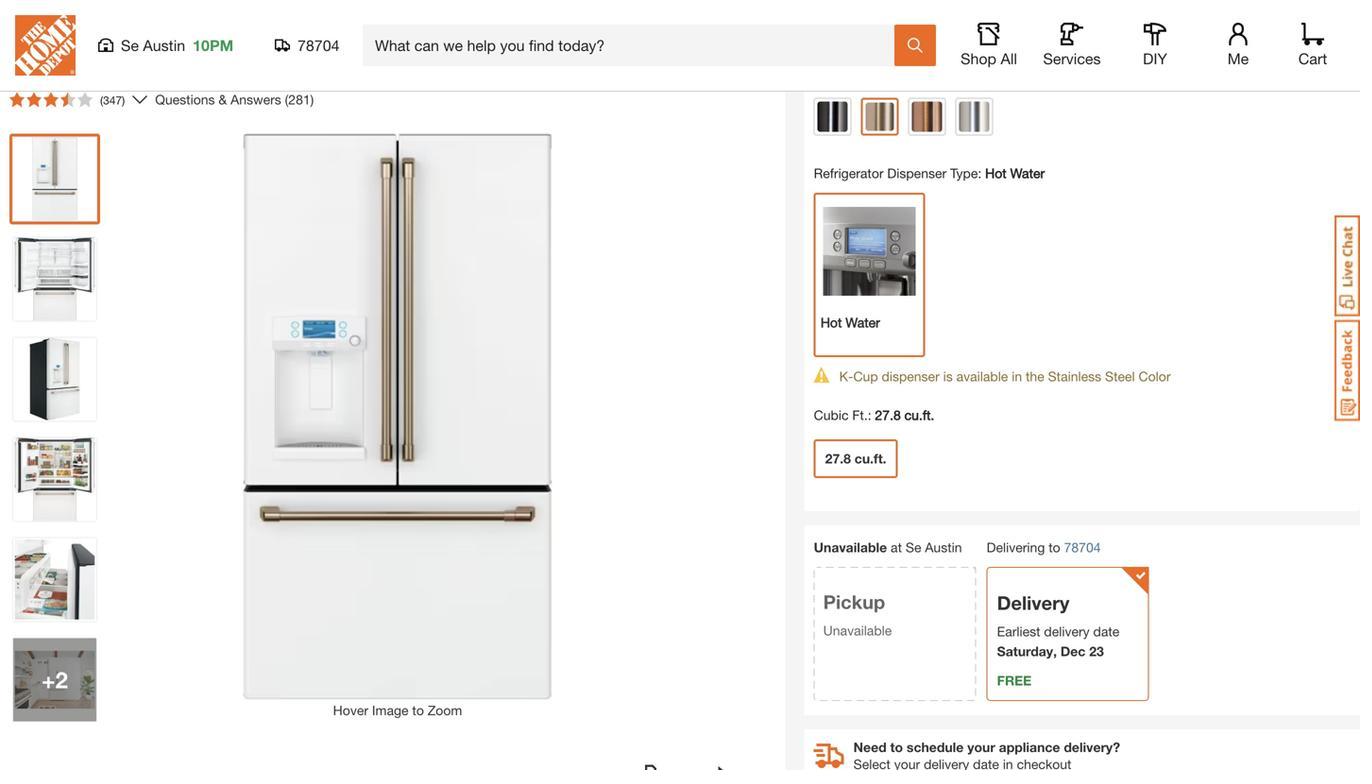 Task type: describe. For each thing, give the bounding box(es) containing it.
pickup
[[824, 591, 886, 613]]

1 vertical spatial refrigerator
[[814, 165, 884, 181]]

available
[[957, 368, 1008, 384]]

se austin 10pm
[[121, 36, 234, 54]]

stainless steel image
[[865, 6, 895, 37]]

image
[[372, 703, 409, 718]]

1 horizontal spatial water
[[1011, 165, 1045, 181]]

color
[[1139, 368, 1171, 384]]

live chat image
[[1335, 215, 1361, 317]]

diy button
[[1125, 23, 1186, 68]]

shop all button
[[959, 23, 1020, 68]]

date
[[1094, 624, 1120, 639]]

diy
[[1143, 50, 1168, 68]]

k-cup dispenser is available in the stainless steel color
[[840, 368, 1171, 384]]

What can we help you find today? search field
[[375, 26, 894, 65]]

&
[[219, 92, 227, 107]]

delivery
[[1044, 624, 1090, 639]]

(281)
[[285, 92, 314, 107]]

1 vertical spatial austin
[[925, 539, 962, 555]]

delivery earliest delivery date saturday, dec 23
[[997, 592, 1120, 659]]

refrigerator dispenser type : hot water
[[814, 165, 1045, 181]]

6_cfe28tp4mw2_bz_life style image
[[13, 638, 96, 721]]

78704 link
[[1064, 538, 1101, 558]]

questions & answers (281)
[[155, 92, 314, 107]]

feedback link image
[[1335, 319, 1361, 421]]

need
[[854, 740, 887, 755]]

me button
[[1209, 23, 1269, 68]]

dec
[[1061, 644, 1086, 659]]

1 vertical spatial hot
[[821, 314, 842, 330]]

cart
[[1299, 50, 1328, 68]]

brushed copper image
[[912, 101, 943, 132]]

to inside button
[[412, 703, 424, 718]]

appliance
[[999, 740, 1061, 755]]

78704 inside 78704 "button"
[[298, 36, 340, 54]]

cart link
[[1293, 23, 1334, 68]]

me
[[1228, 50, 1249, 68]]

steel
[[1106, 368, 1135, 384]]

smart
[[272, 59, 332, 84]]

need to schedule your appliance delivery?
[[854, 740, 1121, 755]]

cubic
[[814, 407, 849, 423]]

3_cfe28tp4mw2_ss_right view image
[[13, 338, 96, 421]]

delivery
[[997, 592, 1070, 614]]

5_cfe28tp4mw2_bz_alt view image
[[13, 538, 96, 621]]

(347) button
[[2, 85, 133, 115]]

to for need
[[891, 740, 903, 755]]

matte white image
[[913, 7, 942, 36]]

1 horizontal spatial se
[[906, 539, 922, 555]]

schedule
[[907, 740, 964, 755]]

services
[[1044, 50, 1101, 68]]

cafe configurable french door smart refrigerator
[[9, 38, 458, 84]]

2_cfe28tp4mw2_bz_open view image
[[13, 238, 96, 321]]

dispenser
[[882, 368, 940, 384]]

answers
[[231, 92, 281, 107]]

0 vertical spatial 27.8
[[875, 407, 901, 423]]

78704 button
[[275, 36, 340, 55]]

delivering
[[987, 539, 1045, 555]]

door
[[217, 59, 266, 84]]

(347)
[[100, 94, 125, 107]]

brushed bronze image
[[866, 102, 894, 131]]



Task type: locate. For each thing, give the bounding box(es) containing it.
hot water link
[[821, 314, 880, 330]]

shop
[[961, 50, 997, 68]]

to left zoom
[[412, 703, 424, 718]]

:
[[978, 165, 982, 181], [868, 407, 872, 423]]

0 horizontal spatial 78704
[[298, 36, 340, 54]]

to for delivering
[[1049, 539, 1061, 555]]

hover
[[333, 703, 369, 718]]

refrigerator
[[337, 59, 458, 84], [814, 165, 884, 181]]

0 horizontal spatial hot
[[821, 314, 842, 330]]

se right at
[[906, 539, 922, 555]]

1 vertical spatial 78704
[[1064, 540, 1101, 555]]

cu.ft. down dispenser at top right
[[905, 407, 935, 423]]

water up cup
[[846, 314, 880, 330]]

austin
[[143, 36, 185, 54], [925, 539, 962, 555]]

austin up french
[[143, 36, 185, 54]]

1 vertical spatial 27.8
[[826, 450, 851, 466]]

0 vertical spatial austin
[[143, 36, 185, 54]]

hover image to zoom
[[333, 703, 462, 718]]

+
[[42, 666, 55, 693]]

refrigerator down 78704 "button"
[[337, 59, 458, 84]]

3.5 stars image
[[9, 92, 93, 107]]

delivery?
[[1064, 740, 1121, 755]]

0 vertical spatial cu.ft.
[[905, 407, 935, 423]]

78704 right delivering
[[1064, 540, 1101, 555]]

water right type
[[1011, 165, 1045, 181]]

1 horizontal spatial 78704
[[1064, 540, 1101, 555]]

refrigerator down brushed black icon
[[814, 165, 884, 181]]

78704
[[298, 36, 340, 54], [1064, 540, 1101, 555]]

1 vertical spatial cu.ft.
[[855, 450, 887, 466]]

dispenser
[[888, 165, 947, 181]]

0 vertical spatial unavailable
[[814, 539, 887, 555]]

1 vertical spatial water
[[846, 314, 880, 330]]

stainless
[[1048, 368, 1102, 384]]

1 horizontal spatial refrigerator
[[814, 165, 884, 181]]

23
[[1090, 644, 1104, 659]]

configurable
[[9, 59, 137, 84]]

1 horizontal spatial cu.ft.
[[905, 407, 935, 423]]

hot right type
[[986, 165, 1007, 181]]

0 horizontal spatial se
[[121, 36, 139, 54]]

1 vertical spatial se
[[906, 539, 922, 555]]

shop all
[[961, 50, 1018, 68]]

cafe
[[9, 38, 41, 56]]

type
[[951, 165, 978, 181]]

0 vertical spatial se
[[121, 36, 139, 54]]

is
[[944, 368, 953, 384]]

questions
[[155, 92, 215, 107]]

27.8 right ft.
[[875, 407, 901, 423]]

1 horizontal spatial :
[[978, 165, 982, 181]]

1 horizontal spatial austin
[[925, 539, 962, 555]]

hover image to zoom button
[[114, 134, 681, 720]]

0 vertical spatial to
[[1049, 539, 1061, 555]]

0 vertical spatial water
[[1011, 165, 1045, 181]]

0 horizontal spatial refrigerator
[[337, 59, 458, 84]]

austin right at
[[925, 539, 962, 555]]

unavailable at se austin
[[814, 539, 962, 555]]

hot water image
[[824, 207, 916, 296]]

0 horizontal spatial water
[[846, 314, 880, 330]]

1 vertical spatial to
[[412, 703, 424, 718]]

0 vertical spatial hot
[[986, 165, 1007, 181]]

zoom
[[428, 703, 462, 718]]

1 horizontal spatial hot
[[986, 165, 1007, 181]]

in
[[1012, 368, 1022, 384]]

78704 inside delivering to 78704
[[1064, 540, 1101, 555]]

your
[[968, 740, 996, 755]]

1 vertical spatial unavailable
[[824, 623, 892, 638]]

27.8
[[875, 407, 901, 423], [826, 450, 851, 466]]

10pm
[[193, 36, 234, 54]]

to right the need
[[891, 740, 903, 755]]

1 horizontal spatial 27.8
[[875, 407, 901, 423]]

k-
[[840, 368, 854, 384]]

cup
[[854, 368, 878, 384]]

0 vertical spatial 78704
[[298, 36, 340, 54]]

delivering to 78704
[[987, 539, 1101, 555]]

4_cfe28tp4mw2_bz_left view image
[[13, 438, 96, 521]]

brushed black image
[[818, 101, 848, 132]]

the home depot logo image
[[15, 15, 76, 76]]

se up "(347)"
[[121, 36, 139, 54]]

free
[[997, 673, 1032, 688]]

hot water
[[821, 314, 880, 330]]

the
[[1026, 368, 1045, 384]]

hot
[[986, 165, 1007, 181], [821, 314, 842, 330]]

0 horizontal spatial :
[[868, 407, 872, 423]]

0 vertical spatial refrigerator
[[337, 59, 458, 84]]

27.8 cu.ft.
[[826, 450, 887, 466]]

french
[[143, 59, 212, 84]]

1 horizontal spatial to
[[891, 740, 903, 755]]

to
[[1049, 539, 1061, 555], [412, 703, 424, 718], [891, 740, 903, 755]]

0 horizontal spatial 27.8
[[826, 450, 851, 466]]

cu.ft.
[[905, 407, 935, 423], [855, 450, 887, 466]]

: down brushed stainless image
[[978, 165, 982, 181]]

brushed stainless image
[[960, 101, 990, 132]]

to left '78704' link
[[1049, 539, 1061, 555]]

cu.ft. down cubic ft. : 27.8 cu.ft.
[[855, 450, 887, 466]]

0 vertical spatial :
[[978, 165, 982, 181]]

to inside delivering to 78704
[[1049, 539, 1061, 555]]

2 horizontal spatial to
[[1049, 539, 1061, 555]]

earliest
[[997, 624, 1041, 639]]

se
[[121, 36, 139, 54], [906, 539, 922, 555]]

unavailable
[[814, 539, 887, 555], [824, 623, 892, 638]]

cafe link
[[9, 36, 49, 59]]

unavailable left at
[[814, 539, 887, 555]]

2
[[55, 666, 68, 693]]

+ 2
[[42, 666, 68, 693]]

pickup unavailable
[[824, 591, 892, 638]]

1 vertical spatial :
[[868, 407, 872, 423]]

services button
[[1042, 23, 1103, 68]]

at
[[891, 539, 902, 555]]

78704 up smart
[[298, 36, 340, 54]]

saturday,
[[997, 644, 1057, 659]]

: right cubic
[[868, 407, 872, 423]]

ft.
[[853, 407, 868, 423]]

0 horizontal spatial cu.ft.
[[855, 450, 887, 466]]

cubic ft. : 27.8 cu.ft.
[[814, 407, 935, 423]]

1_cfe28tp4mw2_bz_product view image
[[13, 137, 96, 221]]

0 horizontal spatial to
[[412, 703, 424, 718]]

hot up k-
[[821, 314, 842, 330]]

0 horizontal spatial austin
[[143, 36, 185, 54]]

unavailable down pickup
[[824, 623, 892, 638]]

(347) link
[[2, 85, 148, 115]]

27.8 down cubic
[[826, 450, 851, 466]]

matte black image
[[818, 6, 848, 37]]

all
[[1001, 50, 1018, 68]]

water
[[1011, 165, 1045, 181], [846, 314, 880, 330]]

2 vertical spatial to
[[891, 740, 903, 755]]

refrigerator inside 'cafe configurable french door smart refrigerator'
[[337, 59, 458, 84]]



Task type: vqa. For each thing, say whether or not it's contained in the screenshot.
Home
no



